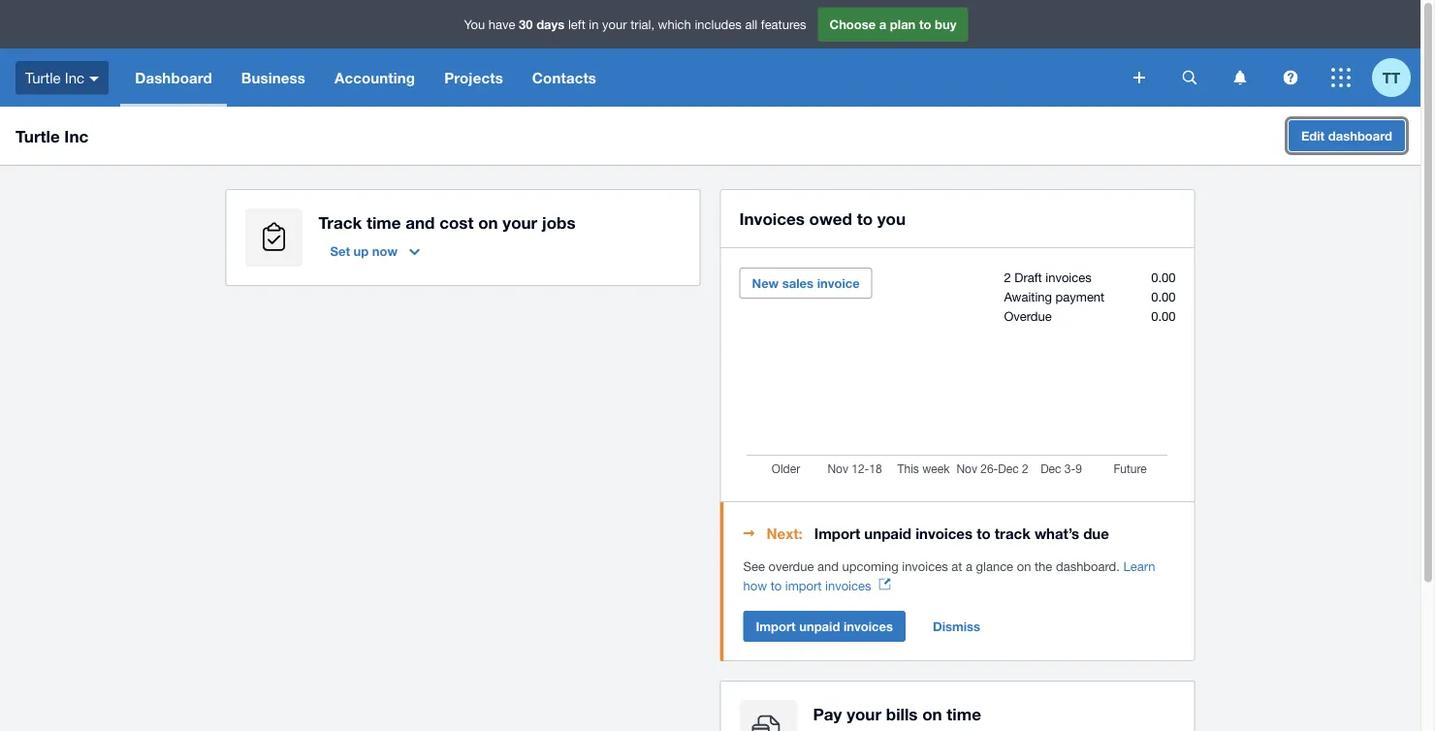Task type: vqa. For each thing, say whether or not it's contained in the screenshot.
bottommost 0.00
yes



Task type: locate. For each thing, give the bounding box(es) containing it.
upcoming
[[843, 559, 899, 574]]

turtle inc inside turtle inc popup button
[[25, 69, 85, 86]]

0.00 for draft
[[1152, 270, 1176, 285]]

features
[[761, 17, 807, 32]]

1 vertical spatial unpaid
[[800, 619, 840, 634]]

unpaid for import unpaid invoices
[[800, 619, 840, 634]]

contacts button
[[518, 49, 611, 107]]

learn
[[1124, 559, 1156, 574]]

you
[[464, 17, 485, 32]]

a
[[880, 17, 887, 32], [966, 559, 973, 574]]

business
[[241, 69, 306, 86]]

unpaid inside 'button'
[[800, 619, 840, 634]]

2 horizontal spatial your
[[847, 704, 882, 724]]

invoices down opens in a new tab icon in the bottom of the page
[[844, 619, 893, 634]]

what's
[[1035, 525, 1080, 542]]

invoice
[[817, 275, 860, 291]]

1 0.00 link from the top
[[1152, 270, 1176, 285]]

bills
[[886, 704, 918, 724]]

1 vertical spatial and
[[818, 559, 839, 574]]

your inside banner
[[602, 17, 627, 32]]

invoices up the "payment"
[[1046, 270, 1092, 285]]

next:
[[767, 525, 803, 542]]

overdue link
[[1004, 308, 1052, 324]]

time right bills
[[947, 704, 982, 724]]

and
[[406, 212, 435, 232], [818, 559, 839, 574]]

bills icon image
[[740, 700, 798, 731]]

2 0.00 link from the top
[[1152, 289, 1176, 304]]

unpaid inside heading
[[865, 525, 912, 542]]

see
[[744, 559, 765, 574]]

1 horizontal spatial import
[[815, 525, 861, 542]]

which
[[658, 17, 691, 32]]

import inside heading
[[815, 525, 861, 542]]

navigation inside banner
[[120, 49, 1120, 107]]

0.00
[[1152, 270, 1176, 285], [1152, 289, 1176, 304], [1152, 308, 1176, 324]]

to right how
[[771, 578, 782, 593]]

tt button
[[1373, 49, 1421, 107]]

1 horizontal spatial unpaid
[[865, 525, 912, 542]]

invoices
[[1046, 270, 1092, 285], [916, 525, 973, 542], [902, 559, 948, 574], [826, 578, 872, 593], [844, 619, 893, 634]]

invoices up 'see overdue and upcoming invoices at a glance on the dashboard.'
[[916, 525, 973, 542]]

includes
[[695, 17, 742, 32]]

new
[[752, 275, 779, 291]]

your right pay
[[847, 704, 882, 724]]

0 vertical spatial a
[[880, 17, 887, 32]]

1 horizontal spatial and
[[818, 559, 839, 574]]

2 draft invoices
[[1004, 270, 1092, 285]]

how
[[744, 578, 767, 593]]

on left the
[[1017, 559, 1032, 574]]

projects button
[[430, 49, 518, 107]]

1 vertical spatial time
[[947, 704, 982, 724]]

2 horizontal spatial on
[[1017, 559, 1032, 574]]

heading containing next:
[[744, 522, 1176, 545]]

0 vertical spatial and
[[406, 212, 435, 232]]

0 vertical spatial turtle
[[25, 69, 61, 86]]

unpaid down 'import' in the bottom of the page
[[800, 619, 840, 634]]

svg image
[[1234, 70, 1247, 85]]

overdue
[[1004, 308, 1052, 324]]

2 0.00 from the top
[[1152, 289, 1176, 304]]

0 vertical spatial unpaid
[[865, 525, 912, 542]]

0.00 link for payment
[[1152, 289, 1176, 304]]

2 inc from the top
[[64, 126, 88, 146]]

unpaid
[[865, 525, 912, 542], [800, 619, 840, 634]]

on right 'cost'
[[478, 212, 498, 232]]

0.00 link
[[1152, 270, 1176, 285], [1152, 289, 1176, 304], [1152, 308, 1176, 324]]

to inside banner
[[920, 17, 932, 32]]

1 vertical spatial 0.00 link
[[1152, 289, 1176, 304]]

invoices inside 'button'
[[844, 619, 893, 634]]

your left 'jobs'
[[503, 212, 538, 232]]

to left buy
[[920, 17, 932, 32]]

0 vertical spatial 0.00
[[1152, 270, 1176, 285]]

0 horizontal spatial on
[[478, 212, 498, 232]]

0 vertical spatial on
[[478, 212, 498, 232]]

a right at
[[966, 559, 973, 574]]

all
[[745, 17, 758, 32]]

0 horizontal spatial unpaid
[[800, 619, 840, 634]]

time
[[367, 212, 401, 232], [947, 704, 982, 724]]

invoices for import unpaid invoices to track what's due
[[916, 525, 973, 542]]

cost
[[440, 212, 474, 232]]

1 inc from the top
[[65, 69, 85, 86]]

navigation containing dashboard
[[120, 49, 1120, 107]]

awaiting
[[1004, 289, 1052, 304]]

svg image
[[1332, 68, 1351, 87], [1183, 70, 1198, 85], [1284, 70, 1298, 85], [1134, 72, 1146, 83], [89, 76, 99, 81]]

1 horizontal spatial your
[[602, 17, 627, 32]]

1 vertical spatial turtle
[[16, 126, 60, 146]]

1 vertical spatial import
[[756, 619, 796, 634]]

dismiss button
[[922, 611, 992, 642]]

choose a plan to buy
[[830, 17, 957, 32]]

invoices owed to you link
[[740, 205, 906, 232]]

0 horizontal spatial import
[[756, 619, 796, 634]]

1 horizontal spatial on
[[923, 704, 943, 724]]

invoices down the 'upcoming'
[[826, 578, 872, 593]]

0 vertical spatial 0.00 link
[[1152, 270, 1176, 285]]

to left track
[[977, 525, 991, 542]]

to inside heading
[[977, 525, 991, 542]]

0 vertical spatial turtle inc
[[25, 69, 85, 86]]

2 vertical spatial 0.00 link
[[1152, 308, 1176, 324]]

edit
[[1302, 128, 1325, 143]]

on
[[478, 212, 498, 232], [1017, 559, 1032, 574], [923, 704, 943, 724]]

dashboard.
[[1056, 559, 1120, 574]]

1 vertical spatial 0.00
[[1152, 289, 1176, 304]]

set up now
[[330, 243, 398, 259]]

dashboard link
[[120, 49, 227, 107]]

tt
[[1383, 69, 1401, 86]]

your right in
[[602, 17, 627, 32]]

turtle
[[25, 69, 61, 86], [16, 126, 60, 146]]

to inside the learn how to import invoices
[[771, 578, 782, 593]]

and left 'cost'
[[406, 212, 435, 232]]

on right bills
[[923, 704, 943, 724]]

1 horizontal spatial a
[[966, 559, 973, 574]]

0 vertical spatial your
[[602, 17, 627, 32]]

plan
[[890, 17, 916, 32]]

1 vertical spatial turtle inc
[[16, 126, 88, 146]]

0 horizontal spatial a
[[880, 17, 887, 32]]

import up the 'upcoming'
[[815, 525, 861, 542]]

navigation
[[120, 49, 1120, 107]]

days
[[537, 17, 565, 32]]

0 vertical spatial import
[[815, 525, 861, 542]]

and up 'import' in the bottom of the page
[[818, 559, 839, 574]]

1 vertical spatial on
[[1017, 559, 1032, 574]]

1 vertical spatial inc
[[64, 126, 88, 146]]

business button
[[227, 49, 320, 107]]

panel body document containing see overdue and upcoming invoices at a glance on the dashboard.
[[744, 557, 1176, 596]]

banner
[[0, 0, 1421, 107]]

track
[[995, 525, 1031, 542]]

trial,
[[631, 17, 655, 32]]

import unpaid invoices button
[[744, 611, 906, 642]]

0 horizontal spatial your
[[503, 212, 538, 232]]

0 horizontal spatial time
[[367, 212, 401, 232]]

import down how
[[756, 619, 796, 634]]

to
[[920, 17, 932, 32], [857, 209, 873, 228], [977, 525, 991, 542], [771, 578, 782, 593]]

see overdue and upcoming invoices at a glance on the dashboard.
[[744, 559, 1124, 574]]

time up now
[[367, 212, 401, 232]]

2
[[1004, 270, 1011, 285]]

unpaid up the 'upcoming'
[[865, 525, 912, 542]]

turtle inc
[[25, 69, 85, 86], [16, 126, 88, 146]]

2 vertical spatial 0.00
[[1152, 308, 1176, 324]]

left
[[568, 17, 586, 32]]

invoices inside heading
[[916, 525, 973, 542]]

dismiss
[[933, 619, 981, 634]]

jobs
[[542, 212, 576, 232]]

the
[[1035, 559, 1053, 574]]

0 vertical spatial inc
[[65, 69, 85, 86]]

your
[[602, 17, 627, 32], [503, 212, 538, 232], [847, 704, 882, 724]]

inc
[[65, 69, 85, 86], [64, 126, 88, 146]]

pay your bills on time
[[813, 704, 982, 724]]

panel body document
[[744, 557, 1176, 596], [744, 557, 1176, 596]]

heading
[[744, 522, 1176, 545]]

you have 30 days left in your trial, which includes all features
[[464, 17, 807, 32]]

import for import unpaid invoices to track what's due
[[815, 525, 861, 542]]

turtle inside popup button
[[25, 69, 61, 86]]

2 vertical spatial your
[[847, 704, 882, 724]]

1 0.00 from the top
[[1152, 270, 1176, 285]]

awaiting payment
[[1004, 289, 1105, 304]]

buy
[[935, 17, 957, 32]]

a left the "plan"
[[880, 17, 887, 32]]

0 horizontal spatial and
[[406, 212, 435, 232]]

1 vertical spatial a
[[966, 559, 973, 574]]

import
[[815, 525, 861, 542], [756, 619, 796, 634]]

import inside 'button'
[[756, 619, 796, 634]]

30
[[519, 17, 533, 32]]



Task type: describe. For each thing, give the bounding box(es) containing it.
svg image inside turtle inc popup button
[[89, 76, 99, 81]]

set up now button
[[319, 236, 432, 267]]

awaiting payment link
[[1004, 289, 1105, 304]]

invoices left at
[[902, 559, 948, 574]]

and for time
[[406, 212, 435, 232]]

0.00 link for draft
[[1152, 270, 1176, 285]]

invoices owed to you
[[740, 209, 906, 228]]

3 0.00 from the top
[[1152, 308, 1176, 324]]

overdue
[[769, 559, 814, 574]]

accounting button
[[320, 49, 430, 107]]

you
[[878, 209, 906, 228]]

3 0.00 link from the top
[[1152, 308, 1176, 324]]

opens in a new tab image
[[879, 579, 891, 590]]

dashboard
[[1329, 128, 1393, 143]]

set
[[330, 243, 350, 259]]

choose
[[830, 17, 876, 32]]

0 vertical spatial time
[[367, 212, 401, 232]]

import unpaid invoices to track what's due
[[815, 525, 1110, 542]]

track
[[319, 212, 362, 232]]

turtle inc button
[[0, 49, 120, 107]]

projects icon image
[[245, 209, 303, 267]]

0.00 for payment
[[1152, 289, 1176, 304]]

banner containing dashboard
[[0, 0, 1421, 107]]

1 vertical spatial your
[[503, 212, 538, 232]]

payment
[[1056, 289, 1105, 304]]

dashboard
[[135, 69, 212, 86]]

a inside banner
[[880, 17, 887, 32]]

accounting
[[335, 69, 415, 86]]

now
[[372, 243, 398, 259]]

glance
[[976, 559, 1014, 574]]

edit dashboard button
[[1289, 120, 1406, 151]]

have
[[489, 17, 516, 32]]

and for overdue
[[818, 559, 839, 574]]

import
[[786, 578, 822, 593]]

draft
[[1015, 270, 1042, 285]]

in
[[589, 17, 599, 32]]

track time and cost on your jobs
[[319, 212, 576, 232]]

import for import unpaid invoices
[[756, 619, 796, 634]]

2 draft invoices link
[[1004, 270, 1092, 285]]

owed
[[810, 209, 853, 228]]

inc inside popup button
[[65, 69, 85, 86]]

edit dashboard
[[1302, 128, 1393, 143]]

invoices for 2 draft invoices
[[1046, 270, 1092, 285]]

up
[[354, 243, 369, 259]]

import unpaid invoices
[[756, 619, 893, 634]]

due
[[1084, 525, 1110, 542]]

unpaid for import unpaid invoices to track what's due
[[865, 525, 912, 542]]

1 horizontal spatial time
[[947, 704, 982, 724]]

new sales invoice
[[752, 275, 860, 291]]

pay
[[813, 704, 842, 724]]

at
[[952, 559, 963, 574]]

invoices
[[740, 209, 805, 228]]

new sales invoice button
[[740, 268, 873, 299]]

sales
[[783, 275, 814, 291]]

invoices inside the learn how to import invoices
[[826, 578, 872, 593]]

learn how to import invoices
[[744, 559, 1156, 593]]

2 vertical spatial on
[[923, 704, 943, 724]]

contacts
[[532, 69, 597, 86]]

projects
[[444, 69, 503, 86]]

to left you
[[857, 209, 873, 228]]

invoices for import unpaid invoices
[[844, 619, 893, 634]]



